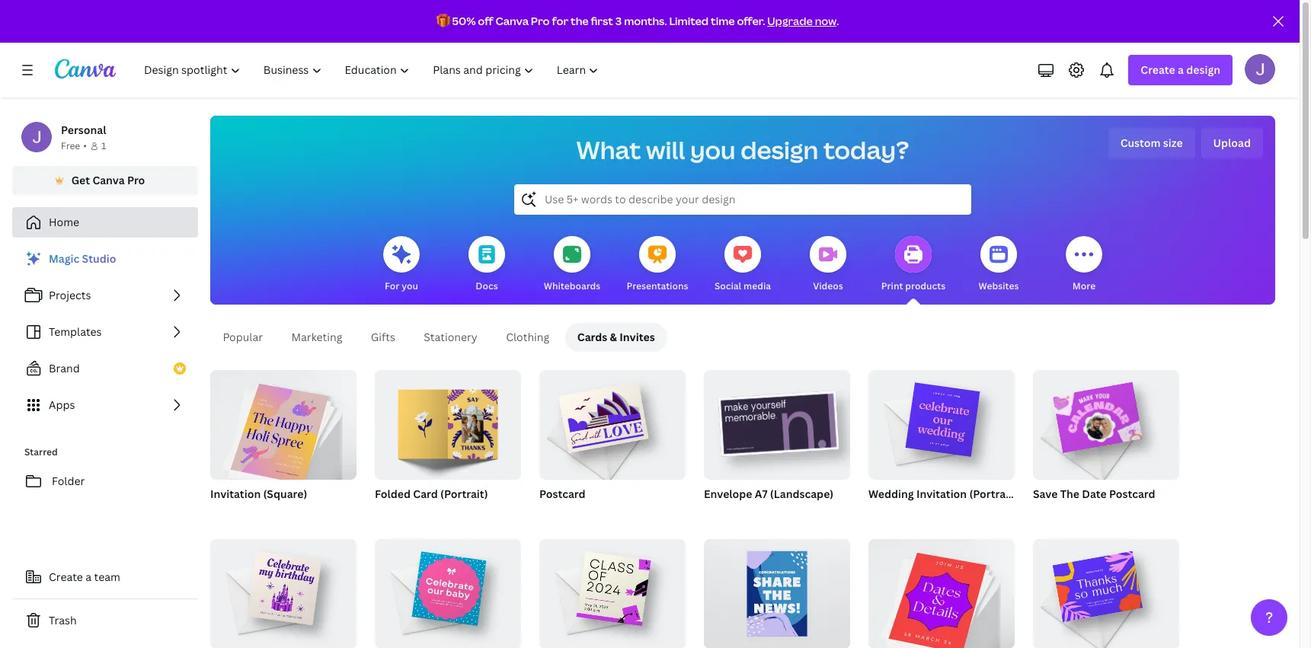 Task type: locate. For each thing, give the bounding box(es) containing it.
0 horizontal spatial you
[[402, 280, 418, 293]]

list
[[12, 244, 198, 421]]

0 horizontal spatial postcard
[[540, 487, 586, 501]]

docs button
[[469, 226, 505, 305]]

pro
[[531, 14, 550, 28], [127, 173, 145, 187]]

0 vertical spatial create
[[1141, 62, 1176, 77]]

design up search 'search field'
[[741, 133, 819, 166]]

create inside button
[[49, 570, 83, 584]]

pro up the home 'link'
[[127, 173, 145, 187]]

1 (portrait) from the left
[[441, 487, 488, 501]]

clothing
[[506, 330, 550, 344]]

(portrait) right card
[[441, 487, 488, 501]]

a left team
[[86, 570, 92, 584]]

will
[[646, 133, 685, 166]]

0 horizontal spatial design
[[741, 133, 819, 166]]

create
[[1141, 62, 1176, 77], [49, 570, 83, 584]]

postcard inside group
[[540, 487, 586, 501]]

social media
[[715, 280, 771, 293]]

1 vertical spatial create
[[49, 570, 83, 584]]

0 vertical spatial design
[[1187, 62, 1221, 77]]

0 horizontal spatial invitation
[[210, 487, 261, 501]]

1 vertical spatial canva
[[92, 173, 125, 187]]

2 postcard from the left
[[1110, 487, 1156, 501]]

templates
[[49, 325, 102, 339]]

magic studio link
[[12, 244, 198, 274]]

folder
[[52, 474, 85, 488]]

popular button
[[210, 323, 275, 352]]

a up size
[[1178, 62, 1184, 77]]

envelope a7 (landscape) group
[[704, 364, 850, 521]]

videos button
[[810, 226, 847, 305]]

offer.
[[737, 14, 765, 28]]

magic
[[49, 251, 79, 266]]

1 horizontal spatial you
[[690, 133, 736, 166]]

1 horizontal spatial design
[[1187, 62, 1221, 77]]

1 horizontal spatial pro
[[531, 14, 550, 28]]

0 vertical spatial you
[[690, 133, 736, 166]]

cards & invites button
[[565, 323, 667, 352]]

0 horizontal spatial pro
[[127, 173, 145, 187]]

(portrait) for wedding invitation (portrait)
[[970, 487, 1017, 501]]

canva right off
[[496, 14, 529, 28]]

videos
[[813, 280, 843, 293]]

more
[[1073, 280, 1096, 293]]

2 (portrait) from the left
[[970, 487, 1017, 501]]

design left the jacob simon image
[[1187, 62, 1221, 77]]

0 horizontal spatial (portrait)
[[441, 487, 488, 501]]

a for design
[[1178, 62, 1184, 77]]

canva
[[496, 14, 529, 28], [92, 173, 125, 187]]

1 horizontal spatial postcard
[[1110, 487, 1156, 501]]

today?
[[824, 133, 909, 166]]

team
[[94, 570, 120, 584]]

🎁
[[436, 14, 450, 28]]

0 horizontal spatial a
[[86, 570, 92, 584]]

create inside dropdown button
[[1141, 62, 1176, 77]]

products
[[906, 280, 946, 293]]

invitation (square)
[[210, 487, 307, 501]]

create left team
[[49, 570, 83, 584]]

invitation inside group
[[917, 487, 967, 501]]

🎁 50% off canva pro for the first 3 months. limited time offer. upgrade now .
[[436, 14, 839, 28]]

you right "for"
[[402, 280, 418, 293]]

invitation left the (square)
[[210, 487, 261, 501]]

get canva pro button
[[12, 166, 198, 195]]

1 horizontal spatial create
[[1141, 62, 1176, 77]]

design inside dropdown button
[[1187, 62, 1221, 77]]

get canva pro
[[71, 173, 145, 187]]

1 horizontal spatial a
[[1178, 62, 1184, 77]]

whiteboards
[[544, 280, 601, 293]]

cards & invites
[[578, 330, 655, 344]]

create up custom size
[[1141, 62, 1176, 77]]

you right will
[[690, 133, 736, 166]]

you
[[690, 133, 736, 166], [402, 280, 418, 293]]

1 vertical spatial pro
[[127, 173, 145, 187]]

apps link
[[12, 390, 198, 421]]

group
[[210, 364, 357, 485], [375, 364, 521, 480], [540, 364, 686, 480], [704, 364, 850, 480], [869, 364, 1015, 480], [1033, 364, 1180, 480], [210, 533, 357, 649], [375, 533, 521, 649], [540, 533, 686, 649], [704, 533, 850, 649], [869, 533, 1015, 649], [1033, 533, 1180, 649]]

0 horizontal spatial create
[[49, 570, 83, 584]]

home
[[49, 215, 79, 229]]

0 horizontal spatial canva
[[92, 173, 125, 187]]

design
[[1187, 62, 1221, 77], [741, 133, 819, 166]]

(portrait) left the save
[[970, 487, 1017, 501]]

a for team
[[86, 570, 92, 584]]

list containing magic studio
[[12, 244, 198, 421]]

upgrade now button
[[768, 14, 837, 28]]

a inside dropdown button
[[1178, 62, 1184, 77]]

folder link
[[12, 466, 198, 497]]

folded card (portrait) group
[[375, 364, 521, 521]]

save the date postcard
[[1033, 487, 1156, 501]]

1 vertical spatial you
[[402, 280, 418, 293]]

create a team button
[[12, 562, 198, 593]]

1 horizontal spatial invitation
[[917, 487, 967, 501]]

group inside the wedding invitation (portrait) group
[[869, 364, 1015, 480]]

envelope a7 (landscape)
[[704, 487, 834, 501]]

the
[[1061, 487, 1080, 501]]

for
[[385, 280, 400, 293]]

1 postcard from the left
[[540, 487, 586, 501]]

2 invitation from the left
[[917, 487, 967, 501]]

1 horizontal spatial canva
[[496, 14, 529, 28]]

invitation
[[210, 487, 261, 501], [917, 487, 967, 501]]

canva inside button
[[92, 173, 125, 187]]

wedding invitation (portrait)
[[869, 487, 1017, 501]]

folded
[[375, 487, 411, 501]]

0 vertical spatial a
[[1178, 62, 1184, 77]]

invitation inside group
[[210, 487, 261, 501]]

invitation right wedding at the right
[[917, 487, 967, 501]]

more button
[[1066, 226, 1103, 305]]

1 horizontal spatial (portrait)
[[970, 487, 1017, 501]]

a
[[1178, 62, 1184, 77], [86, 570, 92, 584]]

trash link
[[12, 606, 198, 636]]

brand link
[[12, 354, 198, 384]]

starred
[[24, 446, 58, 459]]

postcard group
[[540, 364, 686, 521]]

1 invitation from the left
[[210, 487, 261, 501]]

popular
[[223, 330, 263, 344]]

presentations
[[627, 280, 689, 293]]

websites button
[[979, 226, 1019, 305]]

(portrait)
[[441, 487, 488, 501], [970, 487, 1017, 501]]

projects link
[[12, 280, 198, 311]]

a inside button
[[86, 570, 92, 584]]

pro left for
[[531, 14, 550, 28]]

gifts button
[[359, 323, 408, 352]]

1 vertical spatial a
[[86, 570, 92, 584]]

canva right get
[[92, 173, 125, 187]]

marketing
[[291, 330, 343, 344]]

None search field
[[514, 184, 972, 215]]



Task type: vqa. For each thing, say whether or not it's contained in the screenshot.
Templates at bottom left
yes



Task type: describe. For each thing, give the bounding box(es) containing it.
print products button
[[882, 226, 946, 305]]

clothing button
[[493, 323, 562, 352]]

time
[[711, 14, 735, 28]]

social
[[715, 280, 742, 293]]

create a design
[[1141, 62, 1221, 77]]

invites
[[620, 330, 655, 344]]

websites
[[979, 280, 1019, 293]]

personal
[[61, 123, 106, 137]]

trash
[[49, 613, 77, 628]]

upload
[[1214, 136, 1251, 150]]

for
[[552, 14, 569, 28]]

0 vertical spatial pro
[[531, 14, 550, 28]]

magic studio
[[49, 251, 116, 266]]

apps
[[49, 398, 75, 412]]

wedding invitation (portrait) group
[[869, 364, 1017, 521]]

postcard inside group
[[1110, 487, 1156, 501]]

free
[[61, 139, 80, 152]]

studio
[[82, 251, 116, 266]]

now
[[815, 14, 837, 28]]

save the date postcard group
[[1033, 364, 1180, 521]]

for you button
[[383, 226, 420, 305]]

Search search field
[[545, 185, 941, 214]]

.
[[837, 14, 839, 28]]

date
[[1082, 487, 1107, 501]]

print
[[882, 280, 903, 293]]

off
[[478, 14, 494, 28]]

what will you design today?
[[577, 133, 909, 166]]

card
[[413, 487, 438, 501]]

top level navigation element
[[134, 55, 612, 85]]

&
[[610, 330, 617, 344]]

whiteboards button
[[544, 226, 601, 305]]

marketing button
[[278, 323, 355, 352]]

pro inside button
[[127, 173, 145, 187]]

invitation (square) group
[[210, 364, 357, 521]]

what
[[577, 133, 641, 166]]

folded card (portrait)
[[375, 487, 488, 501]]

custom size button
[[1109, 128, 1195, 159]]

the
[[571, 14, 589, 28]]

0 vertical spatial canva
[[496, 14, 529, 28]]

docs
[[476, 280, 498, 293]]

jacob simon image
[[1245, 54, 1276, 85]]

create a team
[[49, 570, 120, 584]]

brand
[[49, 361, 80, 376]]

create a design button
[[1129, 55, 1233, 85]]

folder button
[[12, 466, 198, 497]]

1 vertical spatial design
[[741, 133, 819, 166]]

(square)
[[263, 487, 307, 501]]

stationery
[[424, 330, 478, 344]]

save
[[1033, 487, 1058, 501]]

create for create a team
[[49, 570, 83, 584]]

a7
[[755, 487, 768, 501]]

months.
[[624, 14, 667, 28]]

50%
[[452, 14, 476, 28]]

print products
[[882, 280, 946, 293]]

cards
[[578, 330, 608, 344]]

create for create a design
[[1141, 62, 1176, 77]]

first
[[591, 14, 613, 28]]

you inside button
[[402, 280, 418, 293]]

presentations button
[[627, 226, 689, 305]]

gifts
[[371, 330, 396, 344]]

custom size
[[1121, 136, 1183, 150]]

social media button
[[715, 226, 771, 305]]

custom
[[1121, 136, 1161, 150]]

(portrait) for folded card (portrait)
[[441, 487, 488, 501]]

free •
[[61, 139, 87, 152]]

1
[[101, 139, 106, 152]]

3
[[616, 14, 622, 28]]

wedding
[[869, 487, 914, 501]]

limited
[[669, 14, 709, 28]]

home link
[[12, 207, 198, 238]]

get
[[71, 173, 90, 187]]

projects
[[49, 288, 91, 303]]

upgrade
[[768, 14, 813, 28]]

media
[[744, 280, 771, 293]]

templates link
[[12, 317, 198, 347]]

size
[[1164, 136, 1183, 150]]

for you
[[385, 280, 418, 293]]

upload button
[[1201, 128, 1263, 159]]

•
[[83, 139, 87, 152]]



